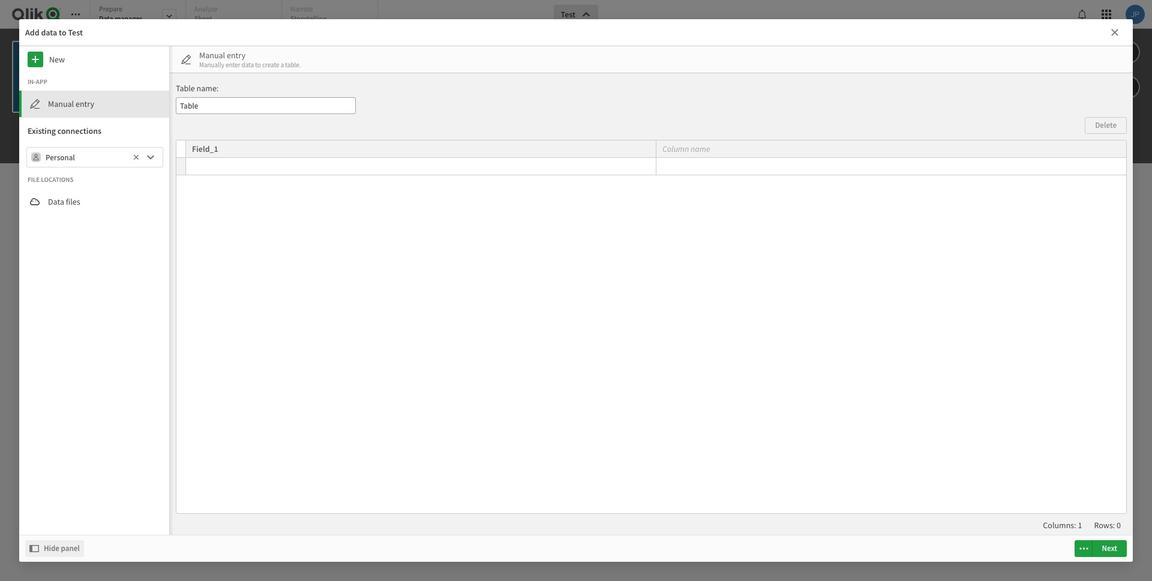 Task type: describe. For each thing, give the bounding box(es) containing it.
manual entry
[[48, 98, 94, 109]]

app options image
[[1123, 80, 1134, 94]]

next
[[1102, 543, 1118, 554]]

hide
[[44, 543, 59, 554]]

data for test
[[140, 54, 154, 62]]

create
[[262, 61, 279, 69]]

files
[[66, 196, 80, 207]]

cancel image
[[1111, 25, 1120, 40]]

loaded:
[[166, 54, 187, 62]]

locations
[[41, 175, 74, 184]]

name:
[[197, 83, 219, 94]]

test button
[[554, 5, 599, 24]]

manual for manual entry
[[48, 98, 74, 109]]

field_1
[[192, 143, 218, 154]]

add data to test
[[25, 27, 83, 38]]

0 horizontal spatial to
[[59, 27, 66, 38]]

new
[[49, 54, 65, 65]]

data files
[[48, 196, 80, 207]]

is
[[157, 67, 162, 78]]

hide panel
[[44, 543, 80, 554]]

test
[[170, 67, 183, 78]]

entry for manual entry
[[76, 98, 94, 109]]

column
[[663, 143, 689, 154]]

this
[[140, 67, 155, 78]]

panel
[[61, 543, 80, 554]]

new image
[[28, 52, 43, 67]]

data inside manual entry manually enter data to create a table.
[[242, 61, 254, 69]]

last
[[155, 54, 165, 62]]

columns: 1
[[1044, 520, 1083, 531]]

table
[[176, 83, 195, 94]]

table.
[[285, 61, 301, 69]]

0 horizontal spatial data
[[48, 196, 64, 207]]

rows:
[[1095, 520, 1116, 531]]



Task type: locate. For each thing, give the bounding box(es) containing it.
columns:
[[1044, 520, 1077, 531]]

2 vertical spatial data
[[48, 196, 64, 207]]

test data last loaded: no data loaded this is a test
[[140, 41, 229, 78]]

data down prepare
[[99, 14, 113, 23]]

1 vertical spatial to
[[255, 61, 261, 69]]

existing
[[28, 125, 56, 136]]

edit image
[[179, 52, 193, 67]]

1 vertical spatial entry
[[76, 98, 94, 109]]

1 vertical spatial test
[[68, 27, 83, 38]]

0 horizontal spatial data
[[41, 27, 57, 38]]

toolbar
[[0, 0, 1153, 163]]

to up new
[[59, 27, 66, 38]]

manual
[[199, 50, 225, 61], [48, 98, 74, 109]]

a inside test data last loaded: no data loaded this is a test
[[164, 67, 168, 78]]

data inside prepare data manager
[[99, 14, 113, 23]]

None text field
[[176, 97, 356, 114]]

rows: 0
[[1095, 520, 1121, 531]]

toolbar containing test
[[0, 0, 1153, 163]]

0 horizontal spatial entry
[[76, 98, 94, 109]]

data files image
[[28, 195, 42, 209]]

add
[[25, 27, 39, 38]]

data inside test data last loaded: no data loaded this is a test
[[140, 54, 154, 62]]

connections
[[58, 125, 101, 136]]

2 horizontal spatial test
[[561, 9, 576, 20]]

a inside manual entry manually enter data to create a table.
[[281, 61, 284, 69]]

hide panel button
[[25, 540, 84, 557]]

entry inside manual entry manually enter data to create a table.
[[227, 50, 246, 61]]

entry
[[227, 50, 246, 61], [76, 98, 94, 109]]

test inside test data last loaded: no data loaded this is a test
[[140, 41, 155, 52]]

data right enter
[[242, 61, 254, 69]]

0 horizontal spatial manual
[[48, 98, 74, 109]]

in-app
[[28, 77, 47, 86]]

edit image
[[28, 97, 42, 111]]

table name:
[[176, 83, 219, 94]]

1 vertical spatial manual
[[48, 98, 74, 109]]

entry for manual entry manually enter data to create a table.
[[227, 50, 246, 61]]

0 vertical spatial data
[[99, 14, 113, 23]]

manual right edit image
[[48, 98, 74, 109]]

data for prepare
[[99, 14, 113, 23]]

application
[[0, 0, 1153, 581]]

0 horizontal spatial a
[[164, 67, 168, 78]]

to left create on the top of the page
[[255, 61, 261, 69]]

to
[[59, 27, 66, 38], [255, 61, 261, 69]]

next button
[[1093, 540, 1127, 557]]

2 horizontal spatial data
[[242, 61, 254, 69]]

1
[[1078, 520, 1083, 531]]

1 horizontal spatial entry
[[227, 50, 246, 61]]

0 horizontal spatial test
[[68, 27, 83, 38]]

edit image
[[1123, 45, 1134, 59]]

toggle left image
[[29, 542, 39, 556]]

manual entry manually enter data to create a table.
[[199, 50, 301, 69]]

file locations
[[28, 175, 74, 184]]

2 vertical spatial test
[[140, 41, 155, 52]]

test for test data last loaded: no data loaded this is a test
[[140, 41, 155, 52]]

data
[[41, 27, 57, 38], [197, 54, 209, 62], [242, 61, 254, 69]]

file
[[28, 175, 40, 184]]

None text field
[[46, 147, 130, 168]]

1 horizontal spatial to
[[255, 61, 261, 69]]

manually
[[199, 61, 224, 69]]

a left table.
[[281, 61, 284, 69]]

1 horizontal spatial manual
[[199, 50, 225, 61]]

name
[[691, 143, 711, 154]]

manual right no
[[199, 50, 225, 61]]

application containing test
[[0, 0, 1153, 581]]

delete button
[[1086, 117, 1127, 134]]

data inside test data last loaded: no data loaded this is a test
[[197, 54, 209, 62]]

prepare data manager
[[99, 4, 142, 23]]

manager
[[115, 14, 142, 23]]

loaded
[[211, 54, 229, 62]]

test inside button
[[561, 9, 576, 20]]

test
[[561, 9, 576, 20], [68, 27, 83, 38], [140, 41, 155, 52]]

a right the is
[[164, 67, 168, 78]]

1 horizontal spatial data
[[99, 14, 113, 23]]

entry up connections
[[76, 98, 94, 109]]

manual for manual entry manually enter data to create a table.
[[199, 50, 225, 61]]

enter
[[226, 61, 240, 69]]

existing connections
[[28, 125, 101, 136]]

data right add
[[41, 27, 57, 38]]

data left last
[[140, 54, 154, 62]]

0 vertical spatial manual
[[199, 50, 225, 61]]

more image
[[1080, 541, 1089, 556]]

data left files on the left of page
[[48, 196, 64, 207]]

data right no
[[197, 54, 209, 62]]

0
[[1117, 520, 1121, 531]]

entry right manually
[[227, 50, 246, 61]]

app
[[36, 77, 47, 86]]

1 vertical spatial data
[[140, 54, 154, 62]]

1 horizontal spatial data
[[197, 54, 209, 62]]

0 vertical spatial entry
[[227, 50, 246, 61]]

prepare
[[99, 4, 123, 13]]

2 horizontal spatial data
[[140, 54, 154, 62]]

column name
[[663, 143, 711, 154]]

to inside manual entry manually enter data to create a table.
[[255, 61, 261, 69]]

no
[[188, 54, 195, 62]]

0 vertical spatial test
[[561, 9, 576, 20]]

1 horizontal spatial test
[[140, 41, 155, 52]]

data
[[99, 14, 113, 23], [140, 54, 154, 62], [48, 196, 64, 207]]

manual inside manual entry manually enter data to create a table.
[[199, 50, 225, 61]]

1 horizontal spatial a
[[281, 61, 284, 69]]

a
[[281, 61, 284, 69], [164, 67, 168, 78]]

0 vertical spatial to
[[59, 27, 66, 38]]

test for test
[[561, 9, 576, 20]]

delete
[[1096, 120, 1117, 130]]

in-
[[28, 77, 36, 86]]



Task type: vqa. For each thing, say whether or not it's contained in the screenshot.
Getting started link
no



